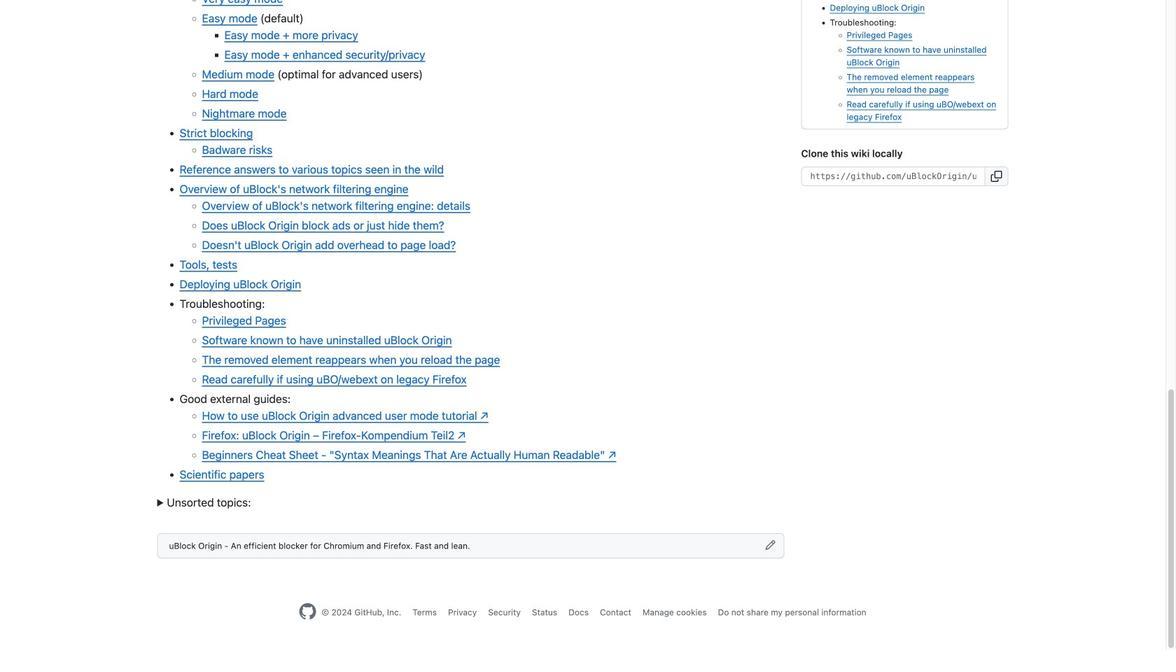 Task type: vqa. For each thing, say whether or not it's contained in the screenshot.
Edit footer Icon
yes



Task type: describe. For each thing, give the bounding box(es) containing it.
copy to clipboard image
[[991, 171, 1003, 182]]

homepage image
[[299, 604, 316, 621]]



Task type: locate. For each thing, give the bounding box(es) containing it.
Clone URL for this wiki text field
[[802, 167, 986, 186]]

edit footer image
[[765, 540, 776, 551]]



